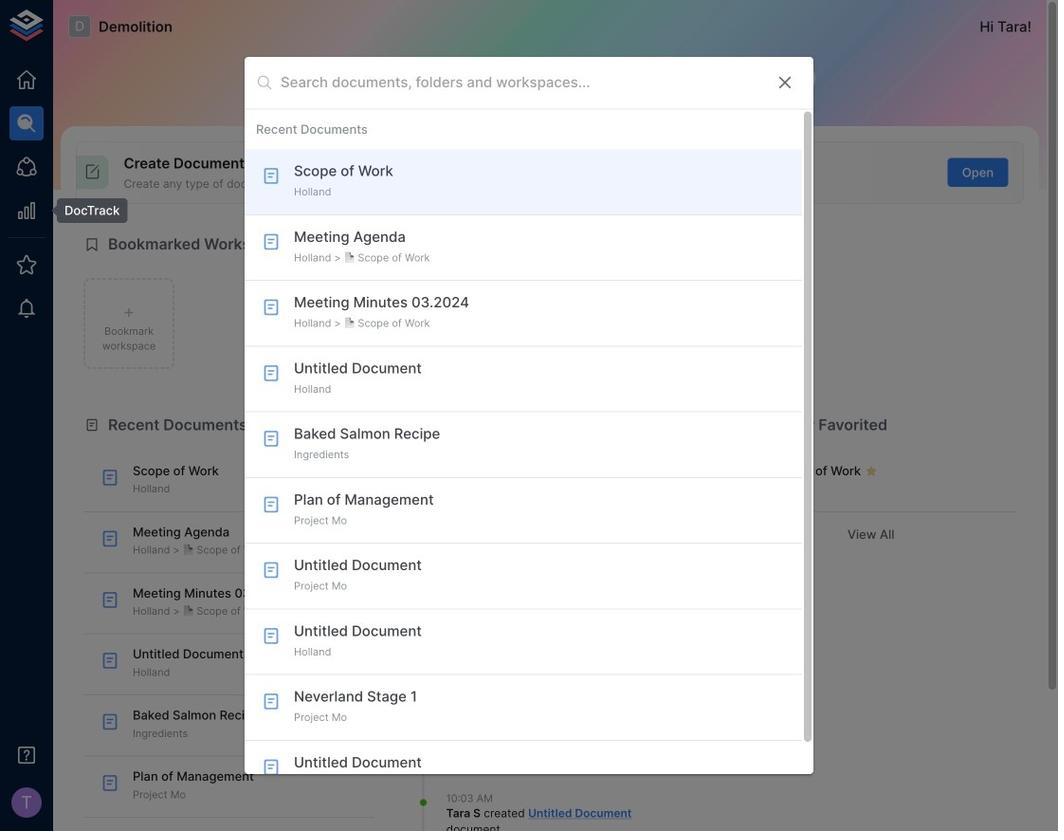 Task type: describe. For each thing, give the bounding box(es) containing it.
Search documents, folders and workspaces... text field
[[281, 68, 761, 97]]



Task type: vqa. For each thing, say whether or not it's contained in the screenshot.
tooltip
yes



Task type: locate. For each thing, give the bounding box(es) containing it.
tooltip
[[44, 198, 127, 223]]

dialog
[[245, 57, 814, 806]]



